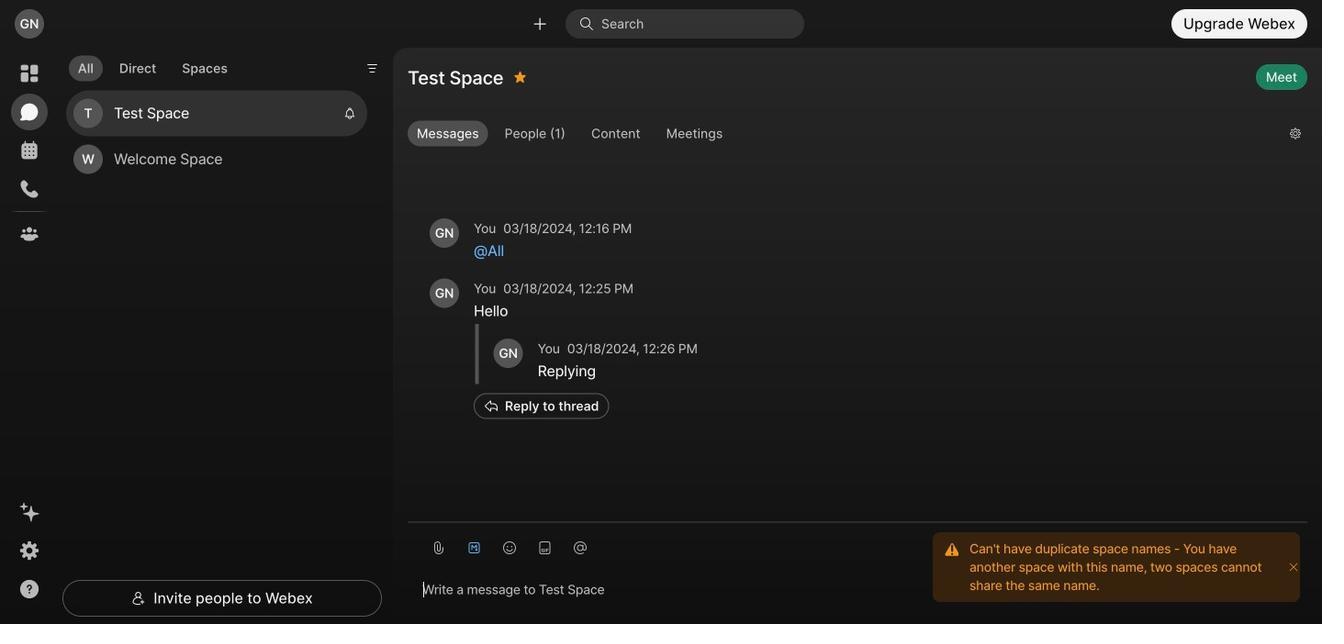 Task type: describe. For each thing, give the bounding box(es) containing it.
message composer toolbar element
[[408, 523, 1307, 566]]

webex tab list
[[11, 55, 48, 252]]

you will be notified of all new messages in this space image
[[343, 107, 356, 120]]



Task type: vqa. For each thing, say whether or not it's contained in the screenshot.
Webex tab list
yes



Task type: locate. For each thing, give the bounding box(es) containing it.
group
[[408, 121, 1275, 151]]

navigation
[[0, 48, 59, 624]]

messages list
[[408, 167, 1307, 457]]

alert
[[925, 525, 1307, 610]]

tab list
[[64, 44, 241, 87]]

test space, you will be notified of all new messages in this space list item
[[66, 91, 367, 136]]

welcome space list item
[[66, 136, 367, 182]]



